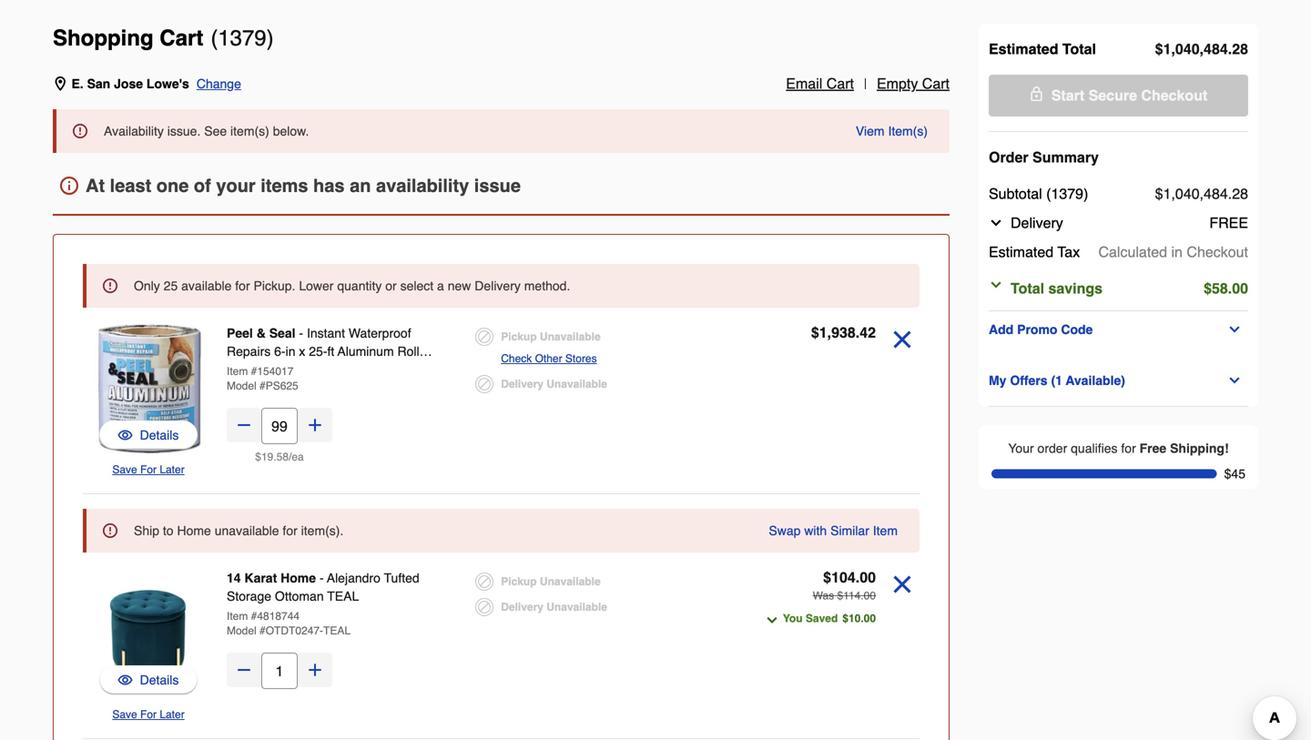 Task type: vqa. For each thing, say whether or not it's contained in the screenshot.
bottom the for
yes



Task type: describe. For each thing, give the bounding box(es) containing it.
email cart
[[786, 75, 854, 92]]

0 vertical spatial chevron down image
[[989, 216, 1004, 230]]

check
[[501, 353, 532, 365]]

item for instant waterproof repairs 6-in x 25-ft aluminum roll flashing
[[227, 365, 248, 378]]

/ea
[[289, 451, 304, 464]]

lower
[[299, 279, 334, 293]]

1 vertical spatial total
[[1011, 280, 1045, 297]]

pickup for third block image from the bottom of the page
[[501, 331, 537, 343]]

item inside button
[[873, 524, 898, 538]]

chevron down image for my offers (1 available)
[[1228, 373, 1243, 388]]

my offers (1 available)
[[989, 373, 1126, 388]]

to
[[163, 524, 174, 538]]

cart for email
[[827, 75, 854, 92]]

later for alejandro tufted storage ottoman teal
[[160, 709, 185, 721]]

shopping
[[53, 26, 154, 51]]

swap
[[769, 524, 801, 538]]

item(s)
[[889, 124, 928, 138]]

qualifies
[[1071, 441, 1118, 456]]

for for instant waterproof repairs 6-in x 25-ft aluminum roll flashing
[[140, 464, 157, 476]]

order
[[1038, 441, 1068, 456]]

1,040,484 for subtotal (1379)
[[1164, 185, 1229, 202]]

error image for availability
[[73, 124, 87, 138]]

.00 up 10
[[861, 590, 876, 603]]

$ left the 42
[[811, 324, 820, 341]]

item(s)
[[230, 124, 269, 138]]

other
[[535, 353, 563, 365]]

for for alejandro tufted storage ottoman teal
[[140, 709, 157, 721]]

offers
[[1010, 373, 1048, 388]]

1 horizontal spatial for
[[283, 524, 298, 538]]

save for later for instant waterproof repairs 6-in x 25-ft aluminum roll flashing
[[112, 464, 185, 476]]

1,938
[[820, 324, 856, 341]]

at least one of your items has an availability issue
[[86, 175, 521, 196]]

quantity
[[337, 279, 382, 293]]

quickview image
[[118, 671, 133, 690]]

viem item(s) button
[[856, 122, 928, 140]]

select
[[400, 279, 434, 293]]

at
[[86, 175, 105, 196]]

later for instant waterproof repairs 6-in x 25-ft aluminum roll flashing
[[160, 464, 185, 476]]

home for to
[[177, 524, 211, 538]]

teal for ottoman
[[327, 589, 359, 604]]

teal for #otdt0247-
[[323, 625, 351, 638]]

6-
[[274, 344, 286, 359]]

1 horizontal spatial total
[[1063, 41, 1097, 57]]

add promo code
[[989, 322, 1093, 337]]

an
[[350, 175, 371, 196]]

karat
[[245, 571, 277, 586]]

start
[[1052, 87, 1085, 104]]

item #154017 model #ps625
[[227, 365, 299, 393]]

28 for subtotal (1379)
[[1233, 185, 1249, 202]]

waterproof
[[349, 326, 411, 341]]

you
[[783, 613, 803, 625]]

flashing
[[227, 363, 275, 377]]

0 vertical spatial in
[[1172, 244, 1183, 261]]

with
[[805, 524, 827, 538]]

code
[[1061, 322, 1093, 337]]

alejandro
[[327, 571, 381, 586]]

item #4818744 model #otdt0247-teal
[[227, 610, 351, 638]]

estimated tax
[[989, 244, 1081, 261]]

total savings
[[1011, 280, 1103, 297]]

email cart button
[[786, 73, 854, 95]]

seal
[[269, 326, 296, 341]]

your order qualifies for free shipping!
[[1009, 441, 1229, 456]]

my offers (1 available) link
[[989, 370, 1249, 392]]

similar
[[831, 524, 870, 538]]

plus image for in
[[306, 416, 324, 434]]

secure
[[1089, 87, 1138, 104]]

0 horizontal spatial 58
[[277, 451, 289, 464]]

model for instant waterproof repairs 6-in x 25-ft aluminum roll flashing
[[227, 380, 257, 393]]

14
[[227, 571, 241, 586]]

$ 58 .00
[[1204, 280, 1249, 297]]

subtotal (1379)
[[989, 185, 1089, 202]]

$ left "/ea"
[[255, 451, 261, 464]]

25
[[164, 279, 178, 293]]

order
[[989, 149, 1029, 166]]

one
[[156, 175, 189, 196]]

#4818744
[[251, 610, 300, 623]]

instant
[[307, 326, 345, 341]]

quickview image
[[118, 426, 133, 445]]

unavailable for block icon
[[540, 576, 601, 588]]

save for alejandro tufted storage ottoman teal
[[112, 709, 137, 721]]

ship to home unavailable for item(s).
[[134, 524, 344, 538]]

calculated
[[1099, 244, 1168, 261]]

save for instant waterproof repairs 6-in x 25-ft aluminum roll flashing
[[112, 464, 137, 476]]

save for later button for instant waterproof repairs 6-in x 25-ft aluminum roll flashing
[[112, 461, 185, 479]]

block image for alejandro tufted storage ottoman teal
[[476, 598, 494, 617]]

of
[[194, 175, 211, 196]]

available
[[181, 279, 232, 293]]

add
[[989, 322, 1014, 337]]

availability issue. see item(s) below.
[[104, 124, 309, 138]]

block image for instant waterproof repairs 6-in x 25-ft aluminum roll flashing
[[476, 375, 494, 394]]

info image
[[60, 177, 78, 195]]

ottoman
[[275, 589, 324, 604]]

save for later button for alejandro tufted storage ottoman teal
[[112, 706, 185, 724]]

)
[[267, 26, 274, 51]]

19
[[261, 451, 274, 464]]

my
[[989, 373, 1007, 388]]

remove item image
[[887, 324, 918, 355]]

only 25 available for pickup. lower quantity or select a new delivery method.
[[134, 279, 571, 293]]

check other stores
[[501, 353, 597, 365]]

$45
[[1225, 467, 1246, 481]]

#154017
[[251, 365, 294, 378]]

stepper number input field with increment and decrement buttons number field for ottoman
[[261, 653, 298, 690]]

instant waterproof repairs 6-in x 25-ft aluminum roll flashing image
[[83, 322, 214, 454]]

promo
[[1018, 322, 1058, 337]]

cart for empty
[[923, 75, 950, 92]]

$ up was on the right bottom
[[824, 569, 832, 586]]

104
[[832, 569, 856, 586]]

details for alejandro tufted storage ottoman teal
[[140, 673, 179, 688]]

pickup unavailable for block icon
[[501, 576, 601, 588]]

42
[[860, 324, 876, 341]]

storage
[[227, 589, 271, 604]]

pickup unavailable for third block image from the bottom of the page
[[501, 331, 601, 343]]

error image for ship
[[103, 524, 118, 538]]

$ down 114
[[843, 613, 849, 625]]

1 block image from the top
[[476, 328, 494, 346]]

empty cart
[[877, 75, 950, 92]]

(1379)
[[1047, 185, 1089, 202]]

alejandro tufted storage ottoman teal image
[[83, 567, 214, 699]]

1379
[[218, 26, 267, 51]]

$ 1,040,484 . 28 for total
[[1156, 41, 1249, 57]]



Task type: locate. For each thing, give the bounding box(es) containing it.
error image
[[73, 124, 87, 138], [103, 279, 118, 293], [103, 524, 118, 538]]

unavailable
[[215, 524, 279, 538]]

secure image
[[1030, 87, 1045, 101]]

viem
[[856, 124, 885, 138]]

model down flashing on the left of page
[[227, 380, 257, 393]]

unavailable for block image corresponding to instant waterproof repairs 6-in x 25-ft aluminum roll flashing
[[547, 378, 608, 391]]

1 vertical spatial for
[[1122, 441, 1137, 456]]

item
[[227, 365, 248, 378], [873, 524, 898, 538], [227, 610, 248, 623]]

2 vertical spatial error image
[[103, 524, 118, 538]]

cart right empty
[[923, 75, 950, 92]]

minus image down 'item #154017 model #ps625'
[[235, 416, 253, 434]]

remove item image
[[887, 569, 918, 600]]

0 vertical spatial -
[[299, 326, 303, 341]]

teal inside 'alejandro tufted storage ottoman teal'
[[327, 589, 359, 604]]

for left 'pickup.'
[[235, 279, 250, 293]]

aluminum
[[338, 344, 394, 359]]

0 vertical spatial error image
[[73, 124, 87, 138]]

$ right was on the right bottom
[[838, 590, 844, 603]]

$ 104 .00 was $ 114 .00
[[813, 569, 876, 603]]

2 pickup unavailable from the top
[[501, 576, 601, 588]]

1 pickup unavailable from the top
[[501, 331, 601, 343]]

estimated for estimated total
[[989, 41, 1059, 57]]

#otdt0247-
[[260, 625, 323, 638]]

1 28 from the top
[[1233, 41, 1249, 57]]

empty
[[877, 75, 918, 92]]

delivery unavailable for alejandro tufted storage ottoman teal
[[501, 601, 608, 614]]

below.
[[273, 124, 309, 138]]

58 right 19
[[277, 451, 289, 464]]

1 vertical spatial later
[[160, 709, 185, 721]]

checkout down free
[[1187, 244, 1249, 261]]

0 vertical spatial stepper number input field with increment and decrement buttons number field
[[261, 408, 298, 445]]

calculated in checkout
[[1099, 244, 1249, 261]]

.00 down 114
[[861, 613, 876, 625]]

14 karat home -
[[227, 571, 327, 586]]

Stepper number input field with increment and decrement buttons number field
[[261, 408, 298, 445], [261, 653, 298, 690]]

1 vertical spatial minus image
[[235, 661, 253, 680]]

$ 1,040,484 . 28 up free
[[1156, 185, 1249, 202]]

viem item(s)
[[856, 124, 928, 138]]

1 save for later button from the top
[[112, 461, 185, 479]]

1 1,040,484 from the top
[[1164, 41, 1229, 57]]

error image left only at the top left of the page
[[103, 279, 118, 293]]

.
[[1229, 41, 1233, 57], [1229, 185, 1233, 202], [856, 324, 860, 341], [274, 451, 277, 464]]

savings
[[1049, 280, 1103, 297]]

start secure checkout
[[1052, 87, 1208, 104]]

0 vertical spatial save for later
[[112, 464, 185, 476]]

start secure checkout button
[[989, 75, 1249, 117]]

1 vertical spatial home
[[281, 571, 316, 586]]

shopping cart ( 1379 )
[[53, 26, 274, 51]]

1 vertical spatial in
[[286, 344, 296, 359]]

x
[[299, 344, 305, 359]]

1 minus image from the top
[[235, 416, 253, 434]]

2 pickup from the top
[[501, 576, 537, 588]]

issue
[[474, 175, 521, 196]]

saved
[[806, 613, 838, 625]]

unavailable for block image for alejandro tufted storage ottoman teal
[[547, 601, 608, 614]]

new
[[448, 279, 471, 293]]

(1
[[1052, 373, 1063, 388]]

1 vertical spatial 58
[[277, 451, 289, 464]]

2 option group from the top
[[476, 569, 729, 620]]

1 vertical spatial -
[[320, 571, 324, 586]]

1 vertical spatial stepper number input field with increment and decrement buttons number field
[[261, 653, 298, 690]]

0 vertical spatial pickup
[[501, 331, 537, 343]]

chevron down image up shipping!
[[1228, 373, 1243, 388]]

item inside 'item #154017 model #ps625'
[[227, 365, 248, 378]]

3 block image from the top
[[476, 598, 494, 617]]

1 model from the top
[[227, 380, 257, 393]]

save for later down quickview image
[[112, 464, 185, 476]]

in inside instant waterproof repairs 6-in x 25-ft aluminum roll flashing
[[286, 344, 296, 359]]

1 vertical spatial details
[[140, 673, 179, 688]]

1 vertical spatial save for later
[[112, 709, 185, 721]]

for for qualifies
[[1122, 441, 1137, 456]]

model inside 'item #154017 model #ps625'
[[227, 380, 257, 393]]

e.
[[71, 77, 84, 91]]

0 horizontal spatial for
[[235, 279, 250, 293]]

1 later from the top
[[160, 464, 185, 476]]

0 vertical spatial model
[[227, 380, 257, 393]]

1 save from the top
[[112, 464, 137, 476]]

1 horizontal spatial home
[[281, 571, 316, 586]]

stepper number input field with increment and decrement buttons number field for 6-
[[261, 408, 298, 445]]

58
[[1212, 280, 1229, 297], [277, 451, 289, 464]]

1 pickup from the top
[[501, 331, 537, 343]]

1 vertical spatial 1,040,484
[[1164, 185, 1229, 202]]

home for karat
[[281, 571, 316, 586]]

save for later button down quickview image
[[112, 461, 185, 479]]

tufted
[[384, 571, 420, 586]]

chevron down image down $ 58 .00
[[1228, 322, 1243, 337]]

1 vertical spatial chevron down image
[[1228, 322, 1243, 337]]

0 vertical spatial 58
[[1212, 280, 1229, 297]]

issue.
[[167, 124, 201, 138]]

cart right email
[[827, 75, 854, 92]]

1 vertical spatial 28
[[1233, 185, 1249, 202]]

save down quickview icon
[[112, 709, 137, 721]]

0 vertical spatial total
[[1063, 41, 1097, 57]]

1,040,484 up start secure checkout in the top of the page
[[1164, 41, 1229, 57]]

shipping!
[[1171, 441, 1229, 456]]

1 vertical spatial teal
[[323, 625, 351, 638]]

unavailable for third block image from the bottom of the page
[[540, 331, 601, 343]]

2 estimated from the top
[[989, 244, 1054, 261]]

your
[[216, 175, 256, 196]]

pickup right block icon
[[501, 576, 537, 588]]

0 horizontal spatial total
[[1011, 280, 1045, 297]]

cart left (
[[160, 26, 203, 51]]

pickup unavailable right block icon
[[501, 576, 601, 588]]

.00 down free
[[1229, 280, 1249, 297]]

was
[[813, 590, 835, 603]]

2 later from the top
[[160, 709, 185, 721]]

error image left ship
[[103, 524, 118, 538]]

teal
[[327, 589, 359, 604], [323, 625, 351, 638]]

1 horizontal spatial chevron down image
[[989, 278, 1004, 292]]

a
[[437, 279, 444, 293]]

1 vertical spatial error image
[[103, 279, 118, 293]]

1 horizontal spatial cart
[[827, 75, 854, 92]]

0 vertical spatial delivery unavailable
[[501, 378, 608, 391]]

1 horizontal spatial -
[[320, 571, 324, 586]]

$ 1,040,484 . 28 for (1379)
[[1156, 185, 1249, 202]]

1 vertical spatial option group
[[476, 569, 729, 620]]

item right similar at bottom right
[[873, 524, 898, 538]]

0 vertical spatial 28
[[1233, 41, 1249, 57]]

delivery unavailable for instant waterproof repairs 6-in x 25-ft aluminum roll flashing
[[501, 378, 608, 391]]

$ 1,938 . 42
[[811, 324, 876, 341]]

2 $ 1,040,484 . 28 from the top
[[1156, 185, 1249, 202]]

estimated up secure image
[[989, 41, 1059, 57]]

0 horizontal spatial home
[[177, 524, 211, 538]]

0 vertical spatial block image
[[476, 328, 494, 346]]

&
[[257, 326, 266, 341]]

$ 1,040,484 . 28 up start secure checkout in the top of the page
[[1156, 41, 1249, 57]]

0 vertical spatial 1,040,484
[[1164, 41, 1229, 57]]

details for instant waterproof repairs 6-in x 25-ft aluminum roll flashing
[[140, 428, 179, 443]]

$ up start secure checkout in the top of the page
[[1156, 41, 1164, 57]]

2 block image from the top
[[476, 375, 494, 394]]

estimated for estimated tax
[[989, 244, 1054, 261]]

0 vertical spatial plus image
[[306, 416, 324, 434]]

0 horizontal spatial cart
[[160, 26, 203, 51]]

instant waterproof repairs 6-in x 25-ft aluminum roll flashing
[[227, 326, 420, 377]]

1 vertical spatial block image
[[476, 375, 494, 394]]

error image down the e.
[[73, 124, 87, 138]]

for
[[235, 279, 250, 293], [1122, 441, 1137, 456], [283, 524, 298, 538]]

chevron down image
[[989, 216, 1004, 230], [1228, 322, 1243, 337], [1228, 373, 1243, 388]]

2 1,040,484 from the top
[[1164, 185, 1229, 202]]

checkout right secure
[[1142, 87, 1208, 104]]

$ up calculated in checkout in the right top of the page
[[1156, 185, 1164, 202]]

minus image for instant waterproof repairs 6-in x 25-ft aluminum roll flashing
[[235, 416, 253, 434]]

1 vertical spatial $ 1,040,484 . 28
[[1156, 185, 1249, 202]]

2 stepper number input field with increment and decrement buttons number field from the top
[[261, 653, 298, 690]]

0 vertical spatial later
[[160, 464, 185, 476]]

free
[[1210, 215, 1249, 231]]

in right calculated
[[1172, 244, 1183, 261]]

item inside item #4818744 model #otdt0247-teal
[[227, 610, 248, 623]]

chevron down image inside add promo code link
[[1228, 322, 1243, 337]]

0 vertical spatial for
[[140, 464, 157, 476]]

2 delivery unavailable from the top
[[501, 601, 608, 614]]

check other stores button
[[501, 350, 597, 368]]

peel
[[227, 326, 253, 341]]

- for instant
[[299, 326, 303, 341]]

2 model from the top
[[227, 625, 257, 638]]

peel & seal -
[[227, 326, 307, 341]]

- up x in the top left of the page
[[299, 326, 303, 341]]

0 vertical spatial option group
[[476, 324, 729, 397]]

1 horizontal spatial in
[[1172, 244, 1183, 261]]

1 vertical spatial chevron down image
[[765, 613, 780, 628]]

1 vertical spatial delivery unavailable
[[501, 601, 608, 614]]

block image
[[476, 573, 494, 591]]

chevron down image down the subtotal
[[989, 216, 1004, 230]]

1 vertical spatial pickup unavailable
[[501, 576, 601, 588]]

1 vertical spatial model
[[227, 625, 257, 638]]

save for later for alejandro tufted storage ottoman teal
[[112, 709, 185, 721]]

0 horizontal spatial in
[[286, 344, 296, 359]]

0 vertical spatial chevron down image
[[989, 278, 1004, 292]]

1 vertical spatial item
[[873, 524, 898, 538]]

home up ottoman
[[281, 571, 316, 586]]

0 horizontal spatial -
[[299, 326, 303, 341]]

1 estimated from the top
[[989, 41, 1059, 57]]

1 vertical spatial save
[[112, 709, 137, 721]]

checkout for calculated in checkout
[[1187, 244, 1249, 261]]

58 down calculated in checkout in the right top of the page
[[1212, 280, 1229, 297]]

2 details from the top
[[140, 673, 179, 688]]

ship
[[134, 524, 159, 538]]

0 vertical spatial $ 1,040,484 . 28
[[1156, 41, 1249, 57]]

chevron down image
[[989, 278, 1004, 292], [765, 613, 780, 628]]

stepper number input field with increment and decrement buttons number field up $ 19 . 58 /ea at the bottom
[[261, 408, 298, 445]]

0 vertical spatial home
[[177, 524, 211, 538]]

2 horizontal spatial cart
[[923, 75, 950, 92]]

option group
[[476, 324, 729, 397], [476, 569, 729, 620]]

stores
[[566, 353, 597, 365]]

model down storage
[[227, 625, 257, 638]]

pickup.
[[254, 279, 296, 293]]

2 vertical spatial chevron down image
[[1228, 373, 1243, 388]]

2 for from the top
[[140, 709, 157, 721]]

later down alejandro tufted storage ottoman teal image
[[160, 709, 185, 721]]

only
[[134, 279, 160, 293]]

san
[[87, 77, 110, 91]]

1,040,484
[[1164, 41, 1229, 57], [1164, 185, 1229, 202]]

plus image
[[306, 416, 324, 434], [306, 661, 324, 680]]

.00 up 114
[[856, 569, 876, 586]]

in
[[1172, 244, 1183, 261], [286, 344, 296, 359]]

chevron down image left you
[[765, 613, 780, 628]]

plus image for teal
[[306, 661, 324, 680]]

0 vertical spatial save
[[112, 464, 137, 476]]

0 vertical spatial estimated
[[989, 41, 1059, 57]]

total up "start"
[[1063, 41, 1097, 57]]

teal down 'alejandro tufted storage ottoman teal'
[[323, 625, 351, 638]]

estimated left tax
[[989, 244, 1054, 261]]

save for later button
[[112, 461, 185, 479], [112, 706, 185, 724]]

2 save for later from the top
[[112, 709, 185, 721]]

roll
[[398, 344, 420, 359]]

(
[[211, 26, 218, 51]]

1,040,484 for estimated total
[[1164, 41, 1229, 57]]

later
[[160, 464, 185, 476], [160, 709, 185, 721]]

$ down calculated in checkout in the right top of the page
[[1204, 280, 1212, 297]]

pickup up check
[[501, 331, 537, 343]]

1 vertical spatial plus image
[[306, 661, 324, 680]]

1 details from the top
[[140, 428, 179, 443]]

cart for shopping
[[160, 26, 203, 51]]

-
[[299, 326, 303, 341], [320, 571, 324, 586]]

item(s).
[[301, 524, 344, 538]]

add promo code link
[[989, 319, 1249, 341]]

2 minus image from the top
[[235, 661, 253, 680]]

1 $ 1,040,484 . 28 from the top
[[1156, 41, 1249, 57]]

1 for from the top
[[140, 464, 157, 476]]

item for alejandro tufted storage ottoman teal
[[227, 610, 248, 623]]

location image
[[53, 77, 67, 91]]

alejandro tufted storage ottoman teal
[[227, 571, 420, 604]]

1,040,484 up free
[[1164, 185, 1229, 202]]

for up ship
[[140, 464, 157, 476]]

home
[[177, 524, 211, 538], [281, 571, 316, 586]]

block image
[[476, 328, 494, 346], [476, 375, 494, 394], [476, 598, 494, 617]]

0 vertical spatial checkout
[[1142, 87, 1208, 104]]

or
[[386, 279, 397, 293]]

model
[[227, 380, 257, 393], [227, 625, 257, 638]]

details right quickview icon
[[140, 673, 179, 688]]

2 save for later button from the top
[[112, 706, 185, 724]]

email
[[786, 75, 823, 92]]

for for available
[[235, 279, 250, 293]]

unavailable
[[540, 331, 601, 343], [547, 378, 608, 391], [540, 576, 601, 588], [547, 601, 608, 614]]

for down alejandro tufted storage ottoman teal image
[[140, 709, 157, 721]]

teal down alejandro
[[327, 589, 359, 604]]

for left free at the bottom right of page
[[1122, 441, 1137, 456]]

0 vertical spatial details
[[140, 428, 179, 443]]

home right "to"
[[177, 524, 211, 538]]

pickup unavailable up the "check other stores" button
[[501, 331, 601, 343]]

0 vertical spatial teal
[[327, 589, 359, 604]]

1 plus image from the top
[[306, 416, 324, 434]]

items
[[261, 175, 308, 196]]

option group for instant waterproof repairs 6-in x 25-ft aluminum roll flashing
[[476, 324, 729, 397]]

0 vertical spatial minus image
[[235, 416, 253, 434]]

details right quickview image
[[140, 428, 179, 443]]

1 vertical spatial pickup
[[501, 576, 537, 588]]

0 vertical spatial item
[[227, 365, 248, 378]]

see
[[204, 124, 227, 138]]

1 horizontal spatial 58
[[1212, 280, 1229, 297]]

minus image
[[235, 416, 253, 434], [235, 661, 253, 680]]

2 plus image from the top
[[306, 661, 324, 680]]

minus image down the "#4818744"
[[235, 661, 253, 680]]

$ 19 . 58 /ea
[[255, 451, 304, 464]]

1 vertical spatial checkout
[[1187, 244, 1249, 261]]

tax
[[1058, 244, 1081, 261]]

0 vertical spatial save for later button
[[112, 461, 185, 479]]

2 save from the top
[[112, 709, 137, 721]]

teal inside item #4818744 model #otdt0247-teal
[[323, 625, 351, 638]]

later up "to"
[[160, 464, 185, 476]]

option group for alejandro tufted storage ottoman teal
[[476, 569, 729, 620]]

availability
[[104, 124, 164, 138]]

1 stepper number input field with increment and decrement buttons number field from the top
[[261, 408, 298, 445]]

checkout for start secure checkout
[[1142, 87, 1208, 104]]

2 28 from the top
[[1233, 185, 1249, 202]]

chevron down image for add promo code
[[1228, 322, 1243, 337]]

save for later down quickview icon
[[112, 709, 185, 721]]

0 horizontal spatial chevron down image
[[765, 613, 780, 628]]

model inside item #4818744 model #otdt0247-teal
[[227, 625, 257, 638]]

0 vertical spatial pickup unavailable
[[501, 331, 601, 343]]

minus image for alejandro tufted storage ottoman teal
[[235, 661, 253, 680]]

1 save for later from the top
[[112, 464, 185, 476]]

save for later button down quickview icon
[[112, 706, 185, 724]]

e. san jose lowe's change
[[71, 77, 241, 91]]

2 vertical spatial item
[[227, 610, 248, 623]]

2 vertical spatial block image
[[476, 598, 494, 617]]

for left item(s).
[[283, 524, 298, 538]]

2 vertical spatial for
[[283, 524, 298, 538]]

0 vertical spatial for
[[235, 279, 250, 293]]

save down quickview image
[[112, 464, 137, 476]]

114
[[844, 590, 861, 603]]

method.
[[524, 279, 571, 293]]

2 horizontal spatial for
[[1122, 441, 1137, 456]]

pickup unavailable
[[501, 331, 601, 343], [501, 576, 601, 588]]

item down storage
[[227, 610, 248, 623]]

model for alejandro tufted storage ottoman teal
[[227, 625, 257, 638]]

1 vertical spatial for
[[140, 709, 157, 721]]

estimated total
[[989, 41, 1097, 57]]

- up ottoman
[[320, 571, 324, 586]]

delivery
[[1011, 215, 1064, 231], [475, 279, 521, 293], [501, 378, 544, 391], [501, 601, 544, 614]]

- for alejandro
[[320, 571, 324, 586]]

chevron down image inside my offers (1 available) link
[[1228, 373, 1243, 388]]

1 vertical spatial save for later button
[[112, 706, 185, 724]]

28 for estimated total
[[1233, 41, 1249, 57]]

1 option group from the top
[[476, 324, 729, 397]]

you saved $ 10 .00
[[783, 613, 876, 625]]

summary
[[1033, 149, 1099, 166]]

pickup for block icon
[[501, 576, 537, 588]]

total down estimated tax
[[1011, 280, 1045, 297]]

checkout inside button
[[1142, 87, 1208, 104]]

stepper number input field with increment and decrement buttons number field down #otdt0247-
[[261, 653, 298, 690]]

in left x in the top left of the page
[[286, 344, 296, 359]]

1 delivery unavailable from the top
[[501, 378, 608, 391]]

1 vertical spatial estimated
[[989, 244, 1054, 261]]

chevron down image up add
[[989, 278, 1004, 292]]

item down repairs
[[227, 365, 248, 378]]



